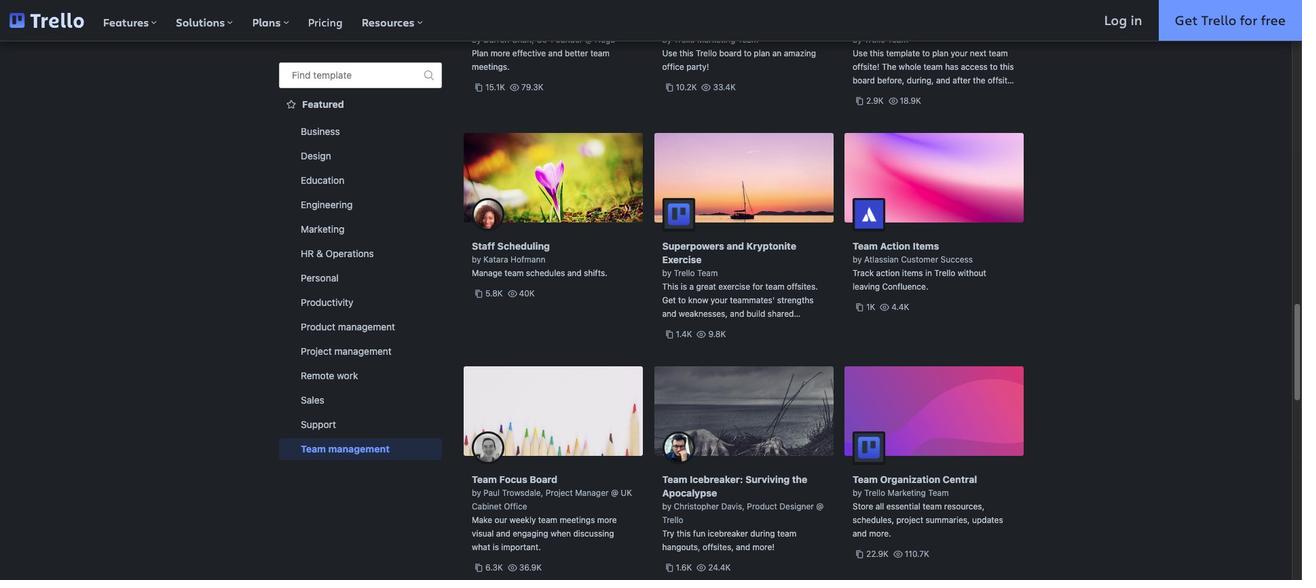 Task type: describe. For each thing, give the bounding box(es) containing it.
product management link
[[279, 317, 442, 338]]

engineering link
[[279, 194, 442, 216]]

trowsdale,
[[502, 488, 544, 499]]

team inside by darren chait, co-founder @ hugo plan more effective and better team meetings.
[[591, 48, 610, 58]]

great
[[697, 282, 717, 292]]

remote
[[301, 370, 335, 382]]

work
[[337, 370, 358, 382]]

trello marketing team image
[[853, 432, 886, 465]]

during,
[[907, 75, 934, 86]]

your inside by trello team use this template to plan your next team offsite! the whole team has access to this board before, during, and after the offsite to stay informed.
[[951, 48, 968, 58]]

team action items by atlassian customer success track action items in trello without leaving confluence.
[[853, 240, 987, 292]]

try
[[663, 529, 675, 539]]

this inside by trello marketing team use this trello board to plan an amazing office party!
[[680, 48, 694, 58]]

trello up office
[[674, 35, 695, 45]]

to inside superpowers and kryptonite exercise by trello team this is a great exercise for team offsites. get to know your teammates' strengths and weaknesses, and build shared understanding and empathy.
[[679, 295, 686, 306]]

paul
[[484, 488, 500, 499]]

trello inside team icebreaker: surviving the apocalypse by christopher davis, product designer @ trello try this fun icebreaker during team hangouts, offsites, and more!
[[663, 516, 684, 526]]

in inside team action items by atlassian customer success track action items in trello without leaving confluence.
[[926, 268, 933, 278]]

schedules,
[[853, 516, 895, 526]]

remote work
[[301, 370, 358, 382]]

resources,
[[945, 502, 985, 512]]

shared
[[768, 309, 794, 319]]

summaries,
[[926, 516, 970, 526]]

to up the offsite
[[990, 62, 998, 72]]

0 vertical spatial for
[[1241, 11, 1258, 29]]

project management link
[[279, 341, 442, 363]]

during
[[751, 529, 775, 539]]

team right next
[[989, 48, 1009, 58]]

is inside team focus board by paul trowsdale, project manager @ uk cabinet office make our weekly team meetings more visual and engaging when discussing what is important.
[[493, 543, 499, 553]]

team organization central by trello marketing team store all essential team resources, schedules, project summaries, updates and more.
[[853, 474, 1004, 539]]

offsites.
[[787, 282, 818, 292]]

visual
[[472, 529, 494, 539]]

katara
[[484, 255, 509, 265]]

resources button
[[352, 0, 432, 41]]

by trello marketing team use this trello board to plan an amazing office party!
[[663, 35, 817, 72]]

personal link
[[279, 268, 442, 289]]

personal
[[301, 272, 339, 284]]

confluence.
[[883, 282, 929, 292]]

offsite
[[988, 75, 1013, 86]]

33.4k
[[714, 82, 736, 92]]

trello left free
[[1202, 11, 1237, 29]]

5.8k
[[486, 289, 503, 299]]

trello inside superpowers and kryptonite exercise by trello team this is a great exercise for team offsites. get to know your teammates' strengths and weaknesses, and build shared understanding and empathy.
[[674, 268, 695, 278]]

the inside team icebreaker: surviving the apocalypse by christopher davis, product designer @ trello try this fun icebreaker during team hangouts, offsites, and more!
[[793, 474, 808, 486]]

@ inside by darren chait, co-founder @ hugo plan more effective and better team meetings.
[[585, 35, 593, 45]]

9.8k
[[709, 329, 726, 340]]

110.7k
[[905, 550, 930, 560]]

more.
[[870, 529, 892, 539]]

plan inside by trello marketing team use this trello board to plan an amazing office party!
[[754, 48, 771, 58]]

when
[[551, 529, 571, 539]]

business
[[301, 126, 340, 137]]

items
[[903, 268, 924, 278]]

discussing
[[574, 529, 614, 539]]

board inside by trello team use this template to plan your next team offsite! the whole team has access to this board before, during, and after the offsite to stay informed.
[[853, 75, 875, 86]]

manage
[[472, 268, 503, 278]]

0 vertical spatial get
[[1176, 11, 1199, 29]]

exercise
[[663, 254, 702, 266]]

after
[[953, 75, 971, 86]]

1.4k
[[676, 329, 693, 340]]

amazing
[[784, 48, 817, 58]]

weaknesses,
[[679, 309, 728, 319]]

management for team management
[[328, 444, 390, 455]]

action
[[877, 268, 900, 278]]

for inside superpowers and kryptonite exercise by trello team this is a great exercise for team offsites. get to know your teammates' strengths and weaknesses, and build shared understanding and empathy.
[[753, 282, 764, 292]]

18.9k
[[900, 96, 922, 106]]

template inside by trello team use this template to plan your next team offsite! the whole team has access to this board before, during, and after the offsite to stay informed.
[[887, 48, 920, 58]]

team inside by trello marketing team use this trello board to plan an amazing office party!
[[738, 35, 759, 45]]

next
[[971, 48, 987, 58]]

sales
[[301, 395, 325, 406]]

access
[[961, 62, 988, 72]]

sales link
[[279, 390, 442, 412]]

engaging
[[513, 529, 549, 539]]

darren
[[484, 35, 510, 45]]

by inside by darren chait, co-founder @ hugo plan more effective and better team meetings.
[[472, 35, 481, 45]]

marketing link
[[279, 219, 442, 240]]

make
[[472, 516, 493, 526]]

christopher davis, product designer @ trello image
[[663, 432, 695, 465]]

staff
[[472, 240, 495, 252]]

hr & operations link
[[279, 243, 442, 265]]

use inside by trello team use this template to plan your next team offsite! the whole team has access to this board before, during, and after the offsite to stay informed.
[[853, 48, 868, 58]]

by inside by trello team use this template to plan your next team offsite! the whole team has access to this board before, during, and after the offsite to stay informed.
[[853, 35, 862, 45]]

and inside staff scheduling by katara hofmann manage team schedules and shifts.
[[568, 268, 582, 278]]

by inside team focus board by paul trowsdale, project manager @ uk cabinet office make our weekly team meetings more visual and engaging when discussing what is important.
[[472, 488, 481, 499]]

build
[[747, 309, 766, 319]]

trello inside team action items by atlassian customer success track action items in trello without leaving confluence.
[[935, 268, 956, 278]]

by trello team use this template to plan your next team offsite! the whole team has access to this board before, during, and after the offsite to stay informed.
[[853, 35, 1015, 99]]

teammates'
[[730, 295, 775, 306]]

plan inside by trello team use this template to plan your next team offsite! the whole team has access to this board before, during, and after the offsite to stay informed.
[[933, 48, 949, 58]]

get inside superpowers and kryptonite exercise by trello team this is a great exercise for team offsites. get to know your teammates' strengths and weaknesses, and build shared understanding and empathy.
[[663, 295, 676, 306]]

team management link
[[279, 439, 442, 461]]

your inside superpowers and kryptonite exercise by trello team this is a great exercise for team offsites. get to know your teammates' strengths and weaknesses, and build shared understanding and empathy.
[[711, 295, 728, 306]]

79.3k
[[522, 82, 544, 92]]

team inside team focus board by paul trowsdale, project manager @ uk cabinet office make our weekly team meetings more visual and engaging when discussing what is important.
[[472, 474, 497, 486]]

understanding
[[663, 323, 718, 333]]

1 vertical spatial marketing
[[301, 223, 345, 235]]

1.6k
[[676, 563, 692, 573]]

by darren chait, co-founder @ hugo plan more effective and better team meetings.
[[472, 35, 616, 72]]

stay
[[863, 89, 879, 99]]

schedules
[[526, 268, 565, 278]]

track
[[853, 268, 874, 278]]

@ inside team icebreaker: surviving the apocalypse by christopher davis, product designer @ trello try this fun icebreaker during team hangouts, offsites, and more!
[[817, 502, 824, 512]]

before,
[[878, 75, 905, 86]]

to left stay
[[853, 89, 861, 99]]

superpowers and kryptonite exercise by trello team this is a great exercise for team offsites. get to know your teammates' strengths and weaknesses, and build shared understanding and empathy.
[[663, 240, 818, 333]]

informed.
[[881, 89, 918, 99]]

success
[[941, 255, 973, 265]]

business link
[[279, 121, 442, 143]]

log in link
[[1089, 0, 1159, 41]]

katara hofmann image
[[472, 198, 505, 231]]

0 vertical spatial product
[[301, 321, 336, 333]]

board
[[530, 474, 558, 486]]

the
[[882, 62, 897, 72]]

superpowers
[[663, 240, 725, 252]]

to up during,
[[923, 48, 930, 58]]

to inside by trello marketing team use this trello board to plan an amazing office party!
[[744, 48, 752, 58]]

this up the offsite
[[1001, 62, 1015, 72]]

trello inside team organization central by trello marketing team store all essential team resources, schedules, project summaries, updates and more.
[[865, 488, 886, 499]]

cabinet
[[472, 502, 502, 512]]

2.9k
[[867, 96, 884, 106]]

essential
[[887, 502, 921, 512]]

productivity
[[301, 297, 354, 308]]

party!
[[687, 62, 709, 72]]

is inside superpowers and kryptonite exercise by trello team this is a great exercise for team offsites. get to know your teammates' strengths and weaknesses, and build shared understanding and empathy.
[[681, 282, 687, 292]]

and up understanding
[[663, 309, 677, 319]]



Task type: vqa. For each thing, say whether or not it's contained in the screenshot.


Task type: locate. For each thing, give the bounding box(es) containing it.
your up has
[[951, 48, 968, 58]]

for left free
[[1241, 11, 1258, 29]]

atlassian customer success image
[[853, 198, 886, 231]]

education link
[[279, 170, 442, 192]]

0 vertical spatial more
[[491, 48, 510, 58]]

in right log
[[1131, 11, 1143, 29]]

marketing inside team organization central by trello marketing team store all essential team resources, schedules, project summaries, updates and more.
[[888, 488, 926, 499]]

central
[[943, 474, 978, 486]]

and inside team organization central by trello marketing team store all essential team resources, schedules, project summaries, updates and more.
[[853, 529, 867, 539]]

team inside team focus board by paul trowsdale, project manager @ uk cabinet office make our weekly team meetings more visual and engaging when discussing what is important.
[[539, 516, 558, 526]]

and inside team icebreaker: surviving the apocalypse by christopher davis, product designer @ trello try this fun icebreaker during team hangouts, offsites, and more!
[[736, 543, 751, 553]]

template
[[887, 48, 920, 58], [313, 69, 352, 81]]

without
[[958, 268, 987, 278]]

1 plan from the left
[[754, 48, 771, 58]]

4.4k
[[892, 302, 910, 312]]

to
[[744, 48, 752, 58], [923, 48, 930, 58], [990, 62, 998, 72], [853, 89, 861, 99], [679, 295, 686, 306]]

solutions button
[[167, 0, 243, 41]]

our
[[495, 516, 508, 526]]

items
[[913, 240, 940, 252]]

team inside staff scheduling by katara hofmann manage team schedules and shifts.
[[505, 268, 524, 278]]

plans
[[252, 15, 281, 30]]

0 vertical spatial @
[[585, 35, 593, 45]]

0 horizontal spatial product
[[301, 321, 336, 333]]

and inside by trello team use this template to plan your next team offsite! the whole team has access to this board before, during, and after the offsite to stay informed.
[[937, 75, 951, 86]]

by inside staff scheduling by katara hofmann manage team schedules and shifts.
[[472, 255, 481, 265]]

1k
[[867, 302, 876, 312]]

leaving
[[853, 282, 880, 292]]

1 vertical spatial project
[[546, 488, 573, 499]]

0 vertical spatial your
[[951, 48, 968, 58]]

15.1k
[[486, 82, 506, 92]]

better
[[565, 48, 588, 58]]

your
[[951, 48, 968, 58], [711, 295, 728, 306]]

resources
[[362, 15, 415, 30]]

1 vertical spatial your
[[711, 295, 728, 306]]

features
[[103, 15, 149, 30]]

more inside team focus board by paul trowsdale, project manager @ uk cabinet office make our weekly team meetings more visual and engaging when discussing what is important.
[[598, 516, 617, 526]]

0 horizontal spatial the
[[793, 474, 808, 486]]

2 horizontal spatial marketing
[[888, 488, 926, 499]]

trello inside by trello team use this template to plan your next team offsite! the whole team has access to this board before, during, and after the offsite to stay informed.
[[865, 35, 886, 45]]

and down icebreaker at the bottom right of the page
[[736, 543, 751, 553]]

paul trowsdale, project manager @ uk cabinet office image
[[472, 432, 505, 465]]

0 horizontal spatial is
[[493, 543, 499, 553]]

get trello for free
[[1176, 11, 1287, 29]]

6.3k
[[486, 563, 503, 573]]

by inside team icebreaker: surviving the apocalypse by christopher davis, product designer @ trello try this fun icebreaker during team hangouts, offsites, and more!
[[663, 502, 672, 512]]

by inside superpowers and kryptonite exercise by trello team this is a great exercise for team offsites. get to know your teammates' strengths and weaknesses, and build shared understanding and empathy.
[[663, 268, 672, 278]]

@ inside team focus board by paul trowsdale, project manager @ uk cabinet office make our weekly team meetings more visual and engaging when discussing what is important.
[[611, 488, 619, 499]]

use inside by trello marketing team use this trello board to plan an amazing office party!
[[663, 48, 678, 58]]

0 horizontal spatial get
[[663, 295, 676, 306]]

marketing
[[698, 35, 736, 45], [301, 223, 345, 235], [888, 488, 926, 499]]

1 vertical spatial management
[[335, 346, 392, 357]]

trello up party!
[[696, 48, 717, 58]]

your down great at the right of the page
[[711, 295, 728, 306]]

team inside team action items by atlassian customer success track action items in trello without leaving confluence.
[[853, 240, 878, 252]]

1 vertical spatial the
[[793, 474, 808, 486]]

2 use from the left
[[853, 48, 868, 58]]

an
[[773, 48, 782, 58]]

by left paul
[[472, 488, 481, 499]]

template inside field
[[313, 69, 352, 81]]

by inside by trello marketing team use this trello board to plan an amazing office party!
[[663, 35, 672, 45]]

and left build on the right of the page
[[730, 309, 745, 319]]

and down has
[[937, 75, 951, 86]]

product down productivity
[[301, 321, 336, 333]]

product management
[[301, 321, 395, 333]]

the up 'designer'
[[793, 474, 808, 486]]

management for product management
[[338, 321, 395, 333]]

1 vertical spatial more
[[598, 516, 617, 526]]

team up summaries,
[[923, 502, 942, 512]]

@
[[585, 35, 593, 45], [611, 488, 619, 499], [817, 502, 824, 512]]

is right the what
[[493, 543, 499, 553]]

design link
[[279, 145, 442, 167]]

team left has
[[924, 62, 943, 72]]

is left a
[[681, 282, 687, 292]]

trello down exercise
[[674, 268, 695, 278]]

this inside team icebreaker: surviving the apocalypse by christopher davis, product designer @ trello try this fun icebreaker during team hangouts, offsites, and more!
[[677, 529, 691, 539]]

1 horizontal spatial board
[[853, 75, 875, 86]]

by up plan
[[472, 35, 481, 45]]

1 vertical spatial board
[[853, 75, 875, 86]]

project down board
[[546, 488, 573, 499]]

1 horizontal spatial project
[[546, 488, 573, 499]]

0 horizontal spatial for
[[753, 282, 764, 292]]

1 horizontal spatial product
[[747, 502, 778, 512]]

team inside superpowers and kryptonite exercise by trello team this is a great exercise for team offsites. get to know your teammates' strengths and weaknesses, and build shared understanding and empathy.
[[698, 268, 718, 278]]

board inside by trello marketing team use this trello board to plan an amazing office party!
[[720, 48, 742, 58]]

hofmann
[[511, 255, 546, 265]]

1 horizontal spatial @
[[611, 488, 619, 499]]

1 horizontal spatial template
[[887, 48, 920, 58]]

find
[[292, 69, 311, 81]]

team inside team organization central by trello marketing team store all essential team resources, schedules, project summaries, updates and more.
[[923, 502, 942, 512]]

trello image
[[10, 13, 84, 28], [10, 13, 84, 28]]

trello up all
[[865, 488, 886, 499]]

0 vertical spatial marketing
[[698, 35, 736, 45]]

1 horizontal spatial get
[[1176, 11, 1199, 29]]

project inside team focus board by paul trowsdale, project manager @ uk cabinet office make our weekly team meetings more visual and engaging when discussing what is important.
[[546, 488, 573, 499]]

office
[[663, 62, 685, 72]]

scheduling
[[498, 240, 550, 252]]

for up teammates' in the right bottom of the page
[[753, 282, 764, 292]]

template up featured
[[313, 69, 352, 81]]

marketing up party!
[[698, 35, 736, 45]]

2 vertical spatial @
[[817, 502, 824, 512]]

0 vertical spatial in
[[1131, 11, 1143, 29]]

marketing inside by trello marketing team use this trello board to plan an amazing office party!
[[698, 35, 736, 45]]

management for project management
[[335, 346, 392, 357]]

management down product management link
[[335, 346, 392, 357]]

0 horizontal spatial your
[[711, 295, 728, 306]]

productivity link
[[279, 292, 442, 314]]

plan up has
[[933, 48, 949, 58]]

organization
[[881, 474, 941, 486]]

this up hangouts,
[[677, 529, 691, 539]]

in
[[1131, 11, 1143, 29], [926, 268, 933, 278]]

important.
[[502, 543, 541, 553]]

this
[[680, 48, 694, 58], [870, 48, 884, 58], [1001, 62, 1015, 72], [677, 529, 691, 539]]

product
[[301, 321, 336, 333], [747, 502, 778, 512]]

2 horizontal spatial @
[[817, 502, 824, 512]]

0 vertical spatial is
[[681, 282, 687, 292]]

team inside by trello team use this template to plan your next team offsite! the whole team has access to this board before, during, and after the offsite to stay informed.
[[888, 35, 909, 45]]

0 horizontal spatial plan
[[754, 48, 771, 58]]

know
[[689, 295, 709, 306]]

by up office
[[663, 35, 672, 45]]

manager
[[575, 488, 609, 499]]

design
[[301, 150, 331, 162]]

free
[[1262, 11, 1287, 29]]

and down schedules,
[[853, 529, 867, 539]]

meetings.
[[472, 62, 510, 72]]

and inside by darren chait, co-founder @ hugo plan more effective and better team meetings.
[[549, 48, 563, 58]]

0 vertical spatial the
[[974, 75, 986, 86]]

trello up offsite!
[[865, 35, 886, 45]]

to left an
[[744, 48, 752, 58]]

project inside the project management link
[[301, 346, 332, 357]]

this up offsite!
[[870, 48, 884, 58]]

1 vertical spatial template
[[313, 69, 352, 81]]

team right the during
[[778, 529, 797, 539]]

trello team image
[[663, 198, 695, 231]]

0 horizontal spatial template
[[313, 69, 352, 81]]

the inside by trello team use this template to plan your next team offsite! the whole team has access to this board before, during, and after the offsite to stay informed.
[[974, 75, 986, 86]]

1 vertical spatial in
[[926, 268, 933, 278]]

2 vertical spatial management
[[328, 444, 390, 455]]

project up 'remote'
[[301, 346, 332, 357]]

Find template field
[[279, 62, 442, 88]]

is
[[681, 282, 687, 292], [493, 543, 499, 553]]

log
[[1105, 11, 1128, 29]]

marketing up &
[[301, 223, 345, 235]]

team icebreaker: surviving the apocalypse by christopher davis, product designer @ trello try this fun icebreaker during team hangouts, offsites, and more!
[[663, 474, 824, 553]]

this
[[663, 282, 679, 292]]

team inside team icebreaker: surviving the apocalypse by christopher davis, product designer @ trello try this fun icebreaker during team hangouts, offsites, and more!
[[663, 474, 688, 486]]

1 horizontal spatial in
[[1131, 11, 1143, 29]]

team management
[[301, 444, 390, 455]]

1 vertical spatial is
[[493, 543, 499, 553]]

36.9k
[[519, 563, 542, 573]]

more up discussing
[[598, 516, 617, 526]]

customer
[[902, 255, 939, 265]]

1 vertical spatial get
[[663, 295, 676, 306]]

2 vertical spatial marketing
[[888, 488, 926, 499]]

this up party!
[[680, 48, 694, 58]]

and left empathy.
[[720, 323, 735, 333]]

team up strengths
[[766, 282, 785, 292]]

solutions
[[176, 15, 225, 30]]

the down access
[[974, 75, 986, 86]]

template up whole
[[887, 48, 920, 58]]

1 use from the left
[[663, 48, 678, 58]]

featured link
[[279, 94, 442, 115]]

get right the log in
[[1176, 11, 1199, 29]]

offsites,
[[703, 543, 734, 553]]

1 horizontal spatial more
[[598, 516, 617, 526]]

1 vertical spatial product
[[747, 502, 778, 512]]

0 horizontal spatial @
[[585, 35, 593, 45]]

0 horizontal spatial marketing
[[301, 223, 345, 235]]

shifts.
[[584, 268, 608, 278]]

marketing up essential
[[888, 488, 926, 499]]

trello up try
[[663, 516, 684, 526]]

40k
[[519, 289, 535, 299]]

0 horizontal spatial board
[[720, 48, 742, 58]]

co-
[[537, 35, 551, 45]]

1 horizontal spatial is
[[681, 282, 687, 292]]

to left know
[[679, 295, 686, 306]]

by down apocalypse
[[663, 502, 672, 512]]

0 horizontal spatial use
[[663, 48, 678, 58]]

by inside team action items by atlassian customer success track action items in trello without leaving confluence.
[[853, 255, 862, 265]]

0 horizontal spatial project
[[301, 346, 332, 357]]

staff scheduling by katara hofmann manage team schedules and shifts.
[[472, 240, 608, 278]]

christopher
[[674, 502, 719, 512]]

0 vertical spatial management
[[338, 321, 395, 333]]

by up this
[[663, 268, 672, 278]]

@ left uk
[[611, 488, 619, 499]]

trello down success at the top right of the page
[[935, 268, 956, 278]]

0 horizontal spatial more
[[491, 48, 510, 58]]

@ right 'designer'
[[817, 502, 824, 512]]

and left shifts.
[[568, 268, 582, 278]]

0 horizontal spatial in
[[926, 268, 933, 278]]

by inside team organization central by trello marketing team store all essential team resources, schedules, project summaries, updates and more.
[[853, 488, 862, 499]]

board down offsite!
[[853, 75, 875, 86]]

use
[[663, 48, 678, 58], [853, 48, 868, 58]]

meetings
[[560, 516, 595, 526]]

strengths
[[778, 295, 814, 306]]

use up office
[[663, 48, 678, 58]]

what
[[472, 543, 491, 553]]

product inside team icebreaker: surviving the apocalypse by christopher davis, product designer @ trello try this fun icebreaker during team hangouts, offsites, and more!
[[747, 502, 778, 512]]

1 vertical spatial @
[[611, 488, 619, 499]]

pricing link
[[299, 0, 352, 41]]

1 horizontal spatial the
[[974, 75, 986, 86]]

1 horizontal spatial use
[[853, 48, 868, 58]]

get down this
[[663, 295, 676, 306]]

0 vertical spatial template
[[887, 48, 920, 58]]

team down hofmann
[[505, 268, 524, 278]]

1 horizontal spatial for
[[1241, 11, 1258, 29]]

team down "hugo"
[[591, 48, 610, 58]]

and down founder
[[549, 48, 563, 58]]

plans button
[[243, 0, 299, 41]]

support link
[[279, 414, 442, 436]]

featured
[[302, 98, 344, 110]]

and down our
[[496, 529, 511, 539]]

0 vertical spatial board
[[720, 48, 742, 58]]

board up 33.4k
[[720, 48, 742, 58]]

by up store
[[853, 488, 862, 499]]

2 plan from the left
[[933, 48, 949, 58]]

all
[[876, 502, 885, 512]]

more inside by darren chait, co-founder @ hugo plan more effective and better team meetings.
[[491, 48, 510, 58]]

plan left an
[[754, 48, 771, 58]]

1 horizontal spatial your
[[951, 48, 968, 58]]

team up when
[[539, 516, 558, 526]]

management down support link
[[328, 444, 390, 455]]

uk
[[621, 488, 632, 499]]

for
[[1241, 11, 1258, 29], [753, 282, 764, 292]]

team inside team icebreaker: surviving the apocalypse by christopher davis, product designer @ trello try this fun icebreaker during team hangouts, offsites, and more!
[[778, 529, 797, 539]]

hr & operations
[[301, 248, 374, 259]]

by up the track in the top right of the page
[[853, 255, 862, 265]]

0 vertical spatial project
[[301, 346, 332, 357]]

1 horizontal spatial plan
[[933, 48, 949, 58]]

management down productivity "link"
[[338, 321, 395, 333]]

use up offsite!
[[853, 48, 868, 58]]

1 horizontal spatial marketing
[[698, 35, 736, 45]]

in right items
[[926, 268, 933, 278]]

project management
[[301, 346, 392, 357]]

product up the during
[[747, 502, 778, 512]]

more down darren
[[491, 48, 510, 58]]

store
[[853, 502, 874, 512]]

by up offsite!
[[853, 35, 862, 45]]

effective
[[513, 48, 546, 58]]

1 vertical spatial for
[[753, 282, 764, 292]]

and left kryptonite
[[727, 240, 745, 252]]

@ left "hugo"
[[585, 35, 593, 45]]

by down staff
[[472, 255, 481, 265]]

trello
[[1202, 11, 1237, 29], [674, 35, 695, 45], [865, 35, 886, 45], [696, 48, 717, 58], [674, 268, 695, 278], [935, 268, 956, 278], [865, 488, 886, 499], [663, 516, 684, 526]]

&
[[317, 248, 323, 259]]

empathy.
[[737, 323, 772, 333]]

focus
[[500, 474, 528, 486]]

and inside team focus board by paul trowsdale, project manager @ uk cabinet office make our weekly team meetings more visual and engaging when discussing what is important.
[[496, 529, 511, 539]]

team inside superpowers and kryptonite exercise by trello team this is a great exercise for team offsites. get to know your teammates' strengths and weaknesses, and build shared understanding and empathy.
[[766, 282, 785, 292]]

designer
[[780, 502, 814, 512]]

whole
[[899, 62, 922, 72]]



